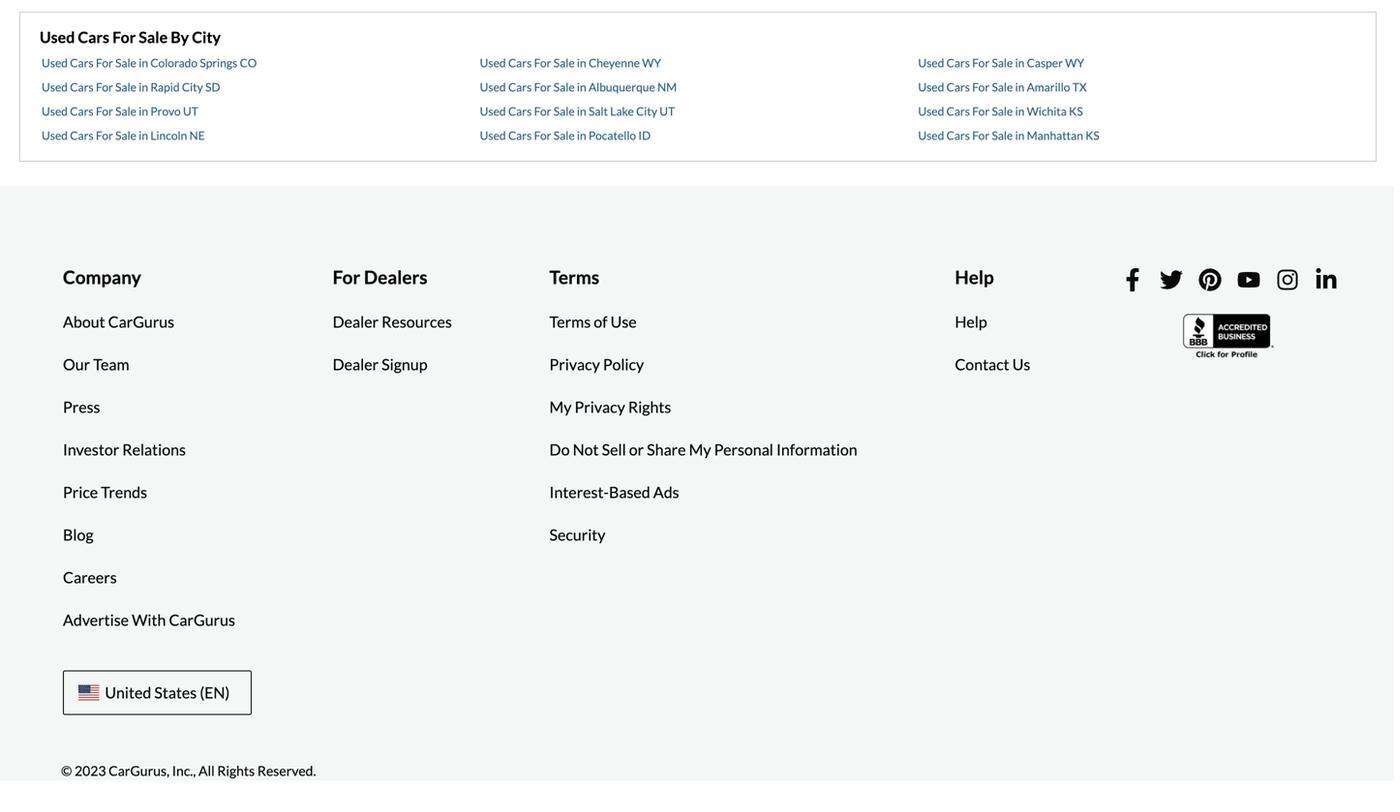 Task type: vqa. For each thing, say whether or not it's contained in the screenshot.
Used Cars For Sale in Manhattan KS
yes



Task type: describe. For each thing, give the bounding box(es) containing it.
cars for used cars for sale in amarillo tx
[[947, 80, 970, 94]]

based
[[609, 483, 650, 502]]

our
[[63, 355, 90, 374]]

sale for lincoln
[[115, 128, 136, 142]]

in for provo
[[139, 104, 148, 118]]

wy for used cars for sale in casper wy
[[1065, 56, 1084, 70]]

terms for terms
[[549, 266, 599, 288]]

do
[[549, 440, 570, 459]]

united states (en)
[[105, 683, 230, 702]]

inc.,
[[172, 762, 196, 779]]

ks for used cars for sale in wichita ks
[[1069, 104, 1083, 118]]

used cars for sale in amarillo tx link
[[918, 80, 1087, 94]]

for for rapid
[[96, 80, 113, 94]]

sale for manhattan
[[992, 128, 1013, 142]]

amarillo
[[1027, 80, 1070, 94]]

not
[[573, 440, 599, 459]]

used cars for sale in albuquerque nm link
[[480, 80, 677, 94]]

used cars for sale in manhattan ks
[[918, 128, 1100, 142]]

help link
[[940, 301, 1002, 343]]

security link
[[535, 514, 620, 556]]

used for used cars for sale in amarillo tx
[[918, 80, 944, 94]]

used for used cars for sale in cheyenne wy
[[480, 56, 506, 70]]

for for albuquerque
[[534, 80, 551, 94]]

lincoln
[[150, 128, 187, 142]]

dealer signup
[[333, 355, 428, 374]]

team
[[93, 355, 129, 374]]

1 vertical spatial city
[[182, 80, 203, 94]]

our team link
[[48, 343, 144, 386]]

used cars for sale in rapid city sd
[[42, 80, 220, 94]]

sale for pocatello
[[554, 128, 575, 142]]

1 help from the top
[[955, 266, 994, 288]]

used cars for sale in colorado springs co
[[42, 56, 257, 70]]

used cars for sale in casper wy link
[[918, 56, 1084, 70]]

used cars for sale in provo ut
[[42, 104, 198, 118]]

sale for amarillo
[[992, 80, 1013, 94]]

dealer resources link
[[318, 301, 467, 343]]

1 ut from the left
[[183, 104, 198, 118]]

used cars for sale in albuquerque nm
[[480, 80, 677, 94]]

2 vertical spatial city
[[636, 104, 657, 118]]

used for used cars for sale in casper wy
[[918, 56, 944, 70]]

salt
[[589, 104, 608, 118]]

colorado
[[150, 56, 198, 70]]

cars for used cars for sale by city
[[78, 28, 109, 46]]

wy for used cars for sale in cheyenne wy
[[642, 56, 661, 70]]

blog
[[63, 525, 93, 544]]

our team
[[63, 355, 129, 374]]

for for provo
[[96, 104, 113, 118]]

investor relations
[[63, 440, 186, 459]]

price trends link
[[48, 471, 162, 514]]

cars for used cars for sale in provo ut
[[70, 104, 94, 118]]

for left the dealers
[[333, 266, 360, 288]]

co
[[240, 56, 257, 70]]

used cars for sale in cheyenne wy
[[480, 56, 661, 70]]

all
[[198, 762, 215, 779]]

for for colorado
[[96, 56, 113, 70]]

states
[[154, 683, 197, 702]]

© 2023 cargurus, inc., all rights reserved.
[[61, 762, 316, 779]]

used for used cars for sale in rapid city sd
[[42, 80, 68, 94]]

about
[[63, 312, 105, 331]]

press
[[63, 398, 100, 416]]

lake
[[610, 104, 634, 118]]

in for colorado
[[139, 56, 148, 70]]

in for cheyenne
[[577, 56, 586, 70]]

ne
[[189, 128, 205, 142]]

for for salt
[[534, 104, 551, 118]]

used cars for sale in manhattan ks link
[[918, 128, 1100, 142]]

cars for used cars for sale in lincoln ne
[[70, 128, 94, 142]]

us image
[[78, 685, 99, 701]]

springs
[[200, 56, 237, 70]]

contact
[[955, 355, 1009, 374]]

used cars for sale in wichita ks
[[918, 104, 1083, 118]]

ads
[[653, 483, 679, 502]]

help inside help link
[[955, 312, 987, 331]]

used cars for sale in colorado springs co link
[[42, 56, 257, 70]]

blog link
[[48, 514, 108, 556]]

interest-
[[549, 483, 609, 502]]

for for casper
[[972, 56, 990, 70]]

information
[[777, 440, 858, 459]]

relations
[[122, 440, 186, 459]]

cars for used cars for sale in manhattan ks
[[947, 128, 970, 142]]

price trends
[[63, 483, 147, 502]]

cars for used cars for sale in wichita ks
[[947, 104, 970, 118]]

used cars for sale by city
[[40, 28, 221, 46]]

0 vertical spatial city
[[192, 28, 221, 46]]

investor relations link
[[48, 429, 200, 471]]

in for casper
[[1015, 56, 1025, 70]]

rapid
[[150, 80, 180, 94]]

sale for salt
[[554, 104, 575, 118]]

tx
[[1073, 80, 1087, 94]]

cheyenne
[[589, 56, 640, 70]]

personal
[[714, 440, 774, 459]]

cars for used cars for sale in salt lake city ut
[[508, 104, 532, 118]]

click for the bbb business review of this auto listing service in cambridge ma image
[[1183, 312, 1276, 360]]

used cars for sale in salt lake city ut
[[480, 104, 675, 118]]

©
[[61, 762, 72, 779]]

manhattan
[[1027, 128, 1083, 142]]

in for albuquerque
[[577, 80, 586, 94]]

advertise
[[63, 611, 129, 629]]

1 vertical spatial privacy
[[575, 398, 625, 416]]

resources
[[382, 312, 452, 331]]

use
[[611, 312, 637, 331]]

used cars for sale in pocatello id link
[[480, 128, 651, 142]]

2023
[[75, 762, 106, 779]]

used for used cars for sale in manhattan ks
[[918, 128, 944, 142]]

in for salt
[[577, 104, 586, 118]]

my inside the do not sell or share my personal information 'link'
[[689, 440, 711, 459]]

share
[[647, 440, 686, 459]]

my inside my privacy rights link
[[549, 398, 572, 416]]



Task type: locate. For each thing, give the bounding box(es) containing it.
terms
[[549, 266, 599, 288], [549, 312, 591, 331]]

used up used cars for sale in albuquerque nm in the top of the page
[[480, 56, 506, 70]]

0 horizontal spatial ut
[[183, 104, 198, 118]]

cars up used cars for sale in pocatello id link
[[508, 104, 532, 118]]

for down used cars for sale in amarillo tx
[[972, 104, 990, 118]]

interest-based ads link
[[535, 471, 694, 514]]

privacy policy
[[549, 355, 644, 374]]

dealer
[[333, 312, 379, 331], [333, 355, 379, 374]]

1 vertical spatial dealer
[[333, 355, 379, 374]]

for up used cars for sale in lincoln ne link
[[96, 104, 113, 118]]

in left lincoln
[[139, 128, 148, 142]]

1 vertical spatial rights
[[217, 762, 255, 779]]

0 vertical spatial my
[[549, 398, 572, 416]]

used up used cars for sale in pocatello id link
[[480, 104, 506, 118]]

sale for rapid
[[115, 80, 136, 94]]

used cars for sale in pocatello id
[[480, 128, 651, 142]]

or
[[629, 440, 644, 459]]

terms left of
[[549, 312, 591, 331]]

1 vertical spatial my
[[689, 440, 711, 459]]

for for manhattan
[[972, 128, 990, 142]]

sale down used cars for sale in provo ut
[[115, 128, 136, 142]]

1 horizontal spatial rights
[[628, 398, 671, 416]]

for for amarillo
[[972, 80, 990, 94]]

in for lincoln
[[139, 128, 148, 142]]

for dealers
[[333, 266, 428, 288]]

albuquerque
[[589, 80, 655, 94]]

sale up used cars for sale in lincoln ne link
[[115, 104, 136, 118]]

ks right manhattan on the top
[[1086, 128, 1100, 142]]

policy
[[603, 355, 644, 374]]

ks down tx
[[1069, 104, 1083, 118]]

city up id
[[636, 104, 657, 118]]

wichita
[[1027, 104, 1067, 118]]

dealer up dealer signup
[[333, 312, 379, 331]]

in up used cars for sale in manhattan ks
[[1015, 104, 1025, 118]]

used for used cars for sale in albuquerque nm
[[480, 80, 506, 94]]

sale up used cars for sale in rapid city sd
[[115, 56, 136, 70]]

in up used cars for sale in rapid city sd link at top left
[[139, 56, 148, 70]]

cargurus up team
[[108, 312, 174, 331]]

used cars for sale in lincoln ne link
[[42, 128, 205, 142]]

for up used cars for sale in amarillo tx link
[[972, 56, 990, 70]]

used down used cars for sale in amarillo tx
[[918, 104, 944, 118]]

for up used cars for sale in wichita ks
[[972, 80, 990, 94]]

rights up or
[[628, 398, 671, 416]]

careers
[[63, 568, 117, 587]]

for down used cars for sale in provo ut link
[[96, 128, 113, 142]]

wy up tx
[[1065, 56, 1084, 70]]

in left casper
[[1015, 56, 1025, 70]]

0 horizontal spatial wy
[[642, 56, 661, 70]]

2 terms from the top
[[549, 312, 591, 331]]

terms of use link
[[535, 301, 651, 343]]

2 dealer from the top
[[333, 355, 379, 374]]

ut
[[183, 104, 198, 118], [660, 104, 675, 118]]

cars for used cars for sale in albuquerque nm
[[508, 80, 532, 94]]

city right by
[[192, 28, 221, 46]]

help up help link
[[955, 266, 994, 288]]

in left amarillo
[[1015, 80, 1025, 94]]

city left "sd"
[[182, 80, 203, 94]]

cars down used cars for sale in cheyenne wy link on the left top of the page
[[508, 80, 532, 94]]

cars down used cars for sale in amarillo tx
[[947, 104, 970, 118]]

ks
[[1069, 104, 1083, 118], [1086, 128, 1100, 142]]

cars down used cars for sale in provo ut link
[[70, 128, 94, 142]]

casper
[[1027, 56, 1063, 70]]

1 vertical spatial help
[[955, 312, 987, 331]]

for down 'used cars for sale in salt lake city ut'
[[534, 128, 551, 142]]

signup
[[382, 355, 428, 374]]

with
[[132, 611, 166, 629]]

0 vertical spatial rights
[[628, 398, 671, 416]]

sale down used cars for sale in cheyenne wy
[[554, 80, 575, 94]]

used for used cars for sale in salt lake city ut
[[480, 104, 506, 118]]

used for used cars for sale in wichita ks
[[918, 104, 944, 118]]

cars
[[78, 28, 109, 46], [70, 56, 94, 70], [508, 56, 532, 70], [947, 56, 970, 70], [70, 80, 94, 94], [508, 80, 532, 94], [947, 80, 970, 94], [70, 104, 94, 118], [508, 104, 532, 118], [947, 104, 970, 118], [70, 128, 94, 142], [508, 128, 532, 142], [947, 128, 970, 142]]

terms for terms of use
[[549, 312, 591, 331]]

1 vertical spatial ks
[[1086, 128, 1100, 142]]

used cars for sale in cheyenne wy link
[[480, 56, 661, 70]]

used cars for sale in provo ut link
[[42, 104, 198, 118]]

advertise with cargurus link
[[48, 599, 250, 642]]

sale up used cars for sale in provo ut link
[[115, 80, 136, 94]]

terms up the terms of use
[[549, 266, 599, 288]]

cars up used cars for sale in colorado springs co link
[[78, 28, 109, 46]]

0 horizontal spatial ks
[[1069, 104, 1083, 118]]

sale down used cars for sale in wichita ks
[[992, 128, 1013, 142]]

in for amarillo
[[1015, 80, 1025, 94]]

advertise with cargurus
[[63, 611, 235, 629]]

0 vertical spatial help
[[955, 266, 994, 288]]

cargurus,
[[109, 762, 169, 779]]

used cars for sale in wichita ks link
[[918, 104, 1083, 118]]

used up used cars for sale in amarillo tx link
[[918, 56, 944, 70]]

used up used cars for sale in lincoln ne link
[[42, 104, 68, 118]]

cars up used cars for sale in provo ut
[[70, 80, 94, 94]]

used up used cars for sale in provo ut
[[42, 80, 68, 94]]

1 vertical spatial cargurus
[[169, 611, 235, 629]]

for for city
[[112, 28, 136, 46]]

1 wy from the left
[[642, 56, 661, 70]]

used for used cars for sale in lincoln ne
[[42, 128, 68, 142]]

cars up used cars for sale in amarillo tx link
[[947, 56, 970, 70]]

cars up used cars for sale in rapid city sd link at top left
[[70, 56, 94, 70]]

1 terms from the top
[[549, 266, 599, 288]]

us
[[1012, 355, 1030, 374]]

sale up used cars for sale in pocatello id
[[554, 104, 575, 118]]

0 vertical spatial terms
[[549, 266, 599, 288]]

used down used cars for sale in cheyenne wy link on the left top of the page
[[480, 80, 506, 94]]

for down used cars for sale in wichita ks
[[972, 128, 990, 142]]

used up used cars for sale in rapid city sd
[[40, 28, 75, 46]]

in for wichita
[[1015, 104, 1025, 118]]

in left rapid
[[139, 80, 148, 94]]

rights right the all
[[217, 762, 255, 779]]

used cars for sale in amarillo tx
[[918, 80, 1087, 94]]

rights
[[628, 398, 671, 416], [217, 762, 255, 779]]

my privacy rights
[[549, 398, 671, 416]]

contact us link
[[940, 343, 1045, 386]]

in left salt
[[577, 104, 586, 118]]

cargurus
[[108, 312, 174, 331], [169, 611, 235, 629]]

do not sell or share my personal information
[[549, 440, 858, 459]]

privacy down privacy policy link
[[575, 398, 625, 416]]

my right share
[[689, 440, 711, 459]]

used down 'used cars for sale in salt lake city ut' link
[[480, 128, 506, 142]]

dealers
[[364, 266, 428, 288]]

ut down nm
[[660, 104, 675, 118]]

in up 'used cars for sale in salt lake city ut'
[[577, 80, 586, 94]]

0 vertical spatial privacy
[[549, 355, 600, 374]]

sale for cheyenne
[[554, 56, 575, 70]]

2 help from the top
[[955, 312, 987, 331]]

for down used cars for sale in cheyenne wy
[[534, 80, 551, 94]]

used for used cars for sale in pocatello id
[[480, 128, 506, 142]]

price
[[63, 483, 98, 502]]

1 vertical spatial terms
[[549, 312, 591, 331]]

in for rapid
[[139, 80, 148, 94]]

id
[[638, 128, 651, 142]]

dealer left signup
[[333, 355, 379, 374]]

sale down used cars for sale in amarillo tx
[[992, 104, 1013, 118]]

cars up used cars for sale in lincoln ne link
[[70, 104, 94, 118]]

in down used cars for sale in wichita ks
[[1015, 128, 1025, 142]]

0 horizontal spatial my
[[549, 398, 572, 416]]

cargurus inside advertise with cargurus link
[[169, 611, 235, 629]]

0 vertical spatial ks
[[1069, 104, 1083, 118]]

for for cheyenne
[[534, 56, 551, 70]]

(en)
[[200, 683, 230, 702]]

cars up used cars for sale in albuquerque nm link
[[508, 56, 532, 70]]

used up used cars for sale in wichita ks
[[918, 80, 944, 94]]

cars for used cars for sale in pocatello id
[[508, 128, 532, 142]]

used down used cars for sale in wichita ks link
[[918, 128, 944, 142]]

1 dealer from the top
[[333, 312, 379, 331]]

nm
[[657, 80, 677, 94]]

2 wy from the left
[[1065, 56, 1084, 70]]

1 horizontal spatial ut
[[660, 104, 675, 118]]

in for manhattan
[[1015, 128, 1025, 142]]

company
[[63, 266, 141, 288]]

interest-based ads
[[549, 483, 679, 502]]

for for lincoln
[[96, 128, 113, 142]]

about cargurus link
[[48, 301, 189, 343]]

dealer signup link
[[318, 343, 442, 386]]

my up 'do' at bottom left
[[549, 398, 572, 416]]

used cars for sale in casper wy
[[918, 56, 1084, 70]]

ut up the ne
[[183, 104, 198, 118]]

help up contact
[[955, 312, 987, 331]]

in for pocatello
[[577, 128, 586, 142]]

for for wichita
[[972, 104, 990, 118]]

used down used cars for sale by city
[[42, 56, 68, 70]]

my
[[549, 398, 572, 416], [689, 440, 711, 459]]

1 horizontal spatial my
[[689, 440, 711, 459]]

reserved.
[[257, 762, 316, 779]]

used
[[40, 28, 75, 46], [42, 56, 68, 70], [480, 56, 506, 70], [918, 56, 944, 70], [42, 80, 68, 94], [480, 80, 506, 94], [918, 80, 944, 94], [42, 104, 68, 118], [480, 104, 506, 118], [918, 104, 944, 118], [42, 128, 68, 142], [480, 128, 506, 142], [918, 128, 944, 142]]

sale for city
[[139, 28, 168, 46]]

terms of use
[[549, 312, 637, 331]]

investor
[[63, 440, 119, 459]]

cars down 'used cars for sale in salt lake city ut'
[[508, 128, 532, 142]]

in up used cars for sale in albuquerque nm link
[[577, 56, 586, 70]]

used for used cars for sale in provo ut
[[42, 104, 68, 118]]

cars down used cars for sale in wichita ks link
[[947, 128, 970, 142]]

1 horizontal spatial ks
[[1086, 128, 1100, 142]]

cars for used cars for sale in rapid city sd
[[70, 80, 94, 94]]

0 vertical spatial dealer
[[333, 312, 379, 331]]

for up used cars for sale in colorado springs co link
[[112, 28, 136, 46]]

for up used cars for sale in pocatello id link
[[534, 104, 551, 118]]

wy up nm
[[642, 56, 661, 70]]

used cars for sale in salt lake city ut link
[[480, 104, 675, 118]]

provo
[[150, 104, 181, 118]]

sale up used cars for sale in albuquerque nm link
[[554, 56, 575, 70]]

ks for used cars for sale in manhattan ks
[[1086, 128, 1100, 142]]

sale down "used cars for sale in casper wy"
[[992, 80, 1013, 94]]

used for used cars for sale in colorado springs co
[[42, 56, 68, 70]]

privacy down terms of use link
[[549, 355, 600, 374]]

sale for wichita
[[992, 104, 1013, 118]]

dealer for dealer resources
[[333, 312, 379, 331]]

careers link
[[48, 556, 131, 599]]

sale down 'used cars for sale in salt lake city ut'
[[554, 128, 575, 142]]

cars for used cars for sale in colorado springs co
[[70, 56, 94, 70]]

1 horizontal spatial wy
[[1065, 56, 1084, 70]]

for up used cars for sale in provo ut link
[[96, 80, 113, 94]]

2 ut from the left
[[660, 104, 675, 118]]

trends
[[101, 483, 147, 502]]

of
[[594, 312, 608, 331]]

dealer for dealer signup
[[333, 355, 379, 374]]

sale for casper
[[992, 56, 1013, 70]]

by
[[171, 28, 189, 46]]

in left provo
[[139, 104, 148, 118]]

sale for albuquerque
[[554, 80, 575, 94]]

sale up used cars for sale in amarillo tx link
[[992, 56, 1013, 70]]

sale for colorado
[[115, 56, 136, 70]]

used down used cars for sale in provo ut
[[42, 128, 68, 142]]

sd
[[205, 80, 220, 94]]

do not sell or share my personal information link
[[535, 429, 872, 471]]

in down 'used cars for sale in salt lake city ut'
[[577, 128, 586, 142]]

for up used cars for sale in albuquerque nm link
[[534, 56, 551, 70]]

cargurus right the with
[[169, 611, 235, 629]]

for up used cars for sale in rapid city sd link at top left
[[96, 56, 113, 70]]

press link
[[48, 386, 115, 429]]

my privacy rights link
[[535, 386, 686, 429]]

used cars for sale in lincoln ne
[[42, 128, 205, 142]]

cars for used cars for sale in casper wy
[[947, 56, 970, 70]]

for for pocatello
[[534, 128, 551, 142]]

united
[[105, 683, 151, 702]]

used for used cars for sale by city
[[40, 28, 75, 46]]

0 vertical spatial cargurus
[[108, 312, 174, 331]]

cars for used cars for sale in cheyenne wy
[[508, 56, 532, 70]]

sale up used cars for sale in colorado springs co link
[[139, 28, 168, 46]]

for
[[112, 28, 136, 46], [96, 56, 113, 70], [534, 56, 551, 70], [972, 56, 990, 70], [96, 80, 113, 94], [534, 80, 551, 94], [972, 80, 990, 94], [96, 104, 113, 118], [534, 104, 551, 118], [972, 104, 990, 118], [96, 128, 113, 142], [534, 128, 551, 142], [972, 128, 990, 142], [333, 266, 360, 288]]

sale for provo
[[115, 104, 136, 118]]

in
[[139, 56, 148, 70], [577, 56, 586, 70], [1015, 56, 1025, 70], [139, 80, 148, 94], [577, 80, 586, 94], [1015, 80, 1025, 94], [139, 104, 148, 118], [577, 104, 586, 118], [1015, 104, 1025, 118], [139, 128, 148, 142], [577, 128, 586, 142], [1015, 128, 1025, 142]]

0 horizontal spatial rights
[[217, 762, 255, 779]]

privacy policy link
[[535, 343, 659, 386]]

cars up used cars for sale in wichita ks
[[947, 80, 970, 94]]

cargurus inside about cargurus link
[[108, 312, 174, 331]]

pocatello
[[589, 128, 636, 142]]

sell
[[602, 440, 626, 459]]

city
[[192, 28, 221, 46], [182, 80, 203, 94], [636, 104, 657, 118]]



